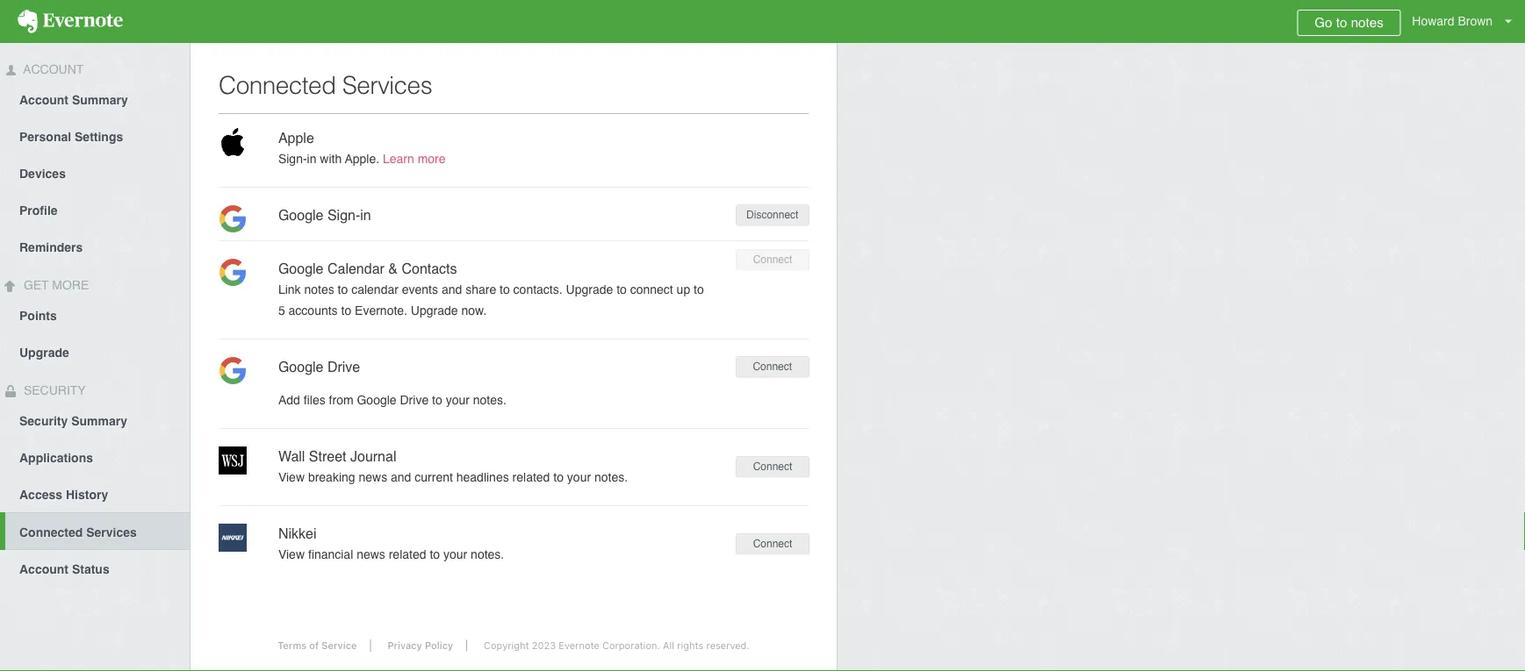 Task type: vqa. For each thing, say whether or not it's contained in the screenshot.
your associated with Nikkei
yes



Task type: describe. For each thing, give the bounding box(es) containing it.
and inside wall street journal view breaking news and current headlines related to your notes.
[[391, 471, 411, 485]]

1 vertical spatial connected services
[[19, 526, 137, 540]]

security for security
[[20, 384, 86, 398]]

sign- for google
[[327, 207, 360, 223]]

access
[[19, 488, 62, 502]]

upgrade link
[[0, 334, 190, 371]]

to right share
[[500, 283, 510, 297]]

wall street journal view breaking news and current headlines related to your notes.
[[278, 449, 628, 485]]

to right accounts
[[341, 304, 351, 318]]

0 horizontal spatial drive
[[327, 359, 360, 375]]

copyright 2023 evernote corporation. all rights reserved.
[[484, 640, 750, 652]]

of
[[309, 640, 319, 652]]

contacts.
[[513, 283, 562, 297]]

2023
[[532, 640, 556, 652]]

nikkei
[[278, 526, 316, 542]]

access history link
[[0, 476, 190, 513]]

go to notes link
[[1297, 10, 1401, 36]]

summary for account
[[72, 93, 128, 107]]

get more
[[20, 278, 89, 292]]

street
[[309, 449, 346, 465]]

terms of service link
[[264, 640, 371, 652]]

to up wall street journal view breaking news and current headlines related to your notes.
[[432, 393, 442, 407]]

evernote link
[[0, 0, 140, 43]]

privacy policy
[[388, 640, 453, 652]]

account summary link
[[0, 81, 190, 118]]

financial
[[308, 548, 353, 562]]

google for google calendar & contacts link notes to calendar events and share to contacts. upgrade to connect up to 5 accounts to evernote. upgrade now.
[[278, 261, 324, 277]]

account status
[[19, 563, 109, 577]]

google calendar & contacts link notes to calendar events and share to contacts. upgrade to connect up to 5 accounts to evernote. upgrade now.
[[278, 261, 704, 318]]

google right from
[[357, 393, 397, 407]]

from
[[329, 393, 353, 407]]

nikkei view financial news related to your notes.
[[278, 526, 504, 562]]

history
[[66, 488, 108, 502]]

reminders
[[19, 241, 83, 255]]

add
[[278, 393, 300, 407]]

account status link
[[0, 551, 190, 587]]

in for apple sign-in with apple. learn more
[[307, 152, 316, 166]]

account summary
[[19, 93, 128, 107]]

access history
[[19, 488, 108, 502]]

personal settings link
[[0, 118, 190, 155]]

security for security summary
[[19, 414, 68, 428]]

to left connect
[[616, 283, 627, 297]]

settings
[[75, 130, 123, 144]]

accounts
[[288, 304, 338, 318]]

devices link
[[0, 155, 190, 191]]

to inside wall street journal view breaking news and current headlines related to your notes.
[[553, 471, 564, 485]]

google drive
[[278, 359, 360, 375]]

notes inside 'link'
[[1351, 15, 1383, 30]]

personal settings
[[19, 130, 123, 144]]

and inside google calendar & contacts link notes to calendar events and share to contacts. upgrade to connect up to 5 accounts to evernote. upgrade now.
[[442, 283, 462, 297]]

apple
[[278, 130, 314, 146]]

notes. for add
[[473, 393, 507, 407]]

all
[[663, 640, 674, 652]]

news inside wall street journal view breaking news and current headlines related to your notes.
[[359, 471, 387, 485]]

go
[[1315, 15, 1332, 30]]

copyright
[[484, 640, 529, 652]]

status
[[72, 563, 109, 577]]

up
[[677, 283, 690, 297]]

policy
[[425, 640, 453, 652]]

applications
[[19, 451, 93, 465]]

get
[[24, 278, 49, 292]]

apple.
[[345, 152, 379, 166]]

with
[[320, 152, 342, 166]]

events
[[402, 283, 438, 297]]

files
[[304, 393, 325, 407]]

5
[[278, 304, 285, 318]]

sign- for apple
[[278, 152, 307, 166]]

1 horizontal spatial connected
[[219, 71, 336, 99]]

evernote
[[559, 640, 599, 652]]

1 horizontal spatial upgrade
[[411, 304, 458, 318]]

to inside nikkei view financial news related to your notes.
[[430, 548, 440, 562]]

headlines
[[456, 471, 509, 485]]

view inside nikkei view financial news related to your notes.
[[278, 548, 305, 562]]

security summary
[[19, 414, 127, 428]]

personal
[[19, 130, 71, 144]]

points link
[[0, 297, 190, 334]]



Task type: locate. For each thing, give the bounding box(es) containing it.
account left the status
[[19, 563, 68, 577]]

None submit
[[736, 204, 809, 226], [736, 249, 810, 271], [736, 356, 809, 378], [736, 456, 810, 478], [736, 533, 810, 555], [736, 204, 809, 226], [736, 249, 810, 271], [736, 356, 809, 378], [736, 456, 810, 478], [736, 533, 810, 555]]

to right headlines
[[553, 471, 564, 485]]

and left share
[[442, 283, 462, 297]]

related
[[512, 471, 550, 485], [389, 548, 426, 562]]

2 horizontal spatial upgrade
[[566, 283, 613, 297]]

0 horizontal spatial connected services
[[19, 526, 137, 540]]

summary up applications link
[[71, 414, 127, 428]]

0 vertical spatial services
[[342, 71, 432, 99]]

1 horizontal spatial and
[[442, 283, 462, 297]]

0 vertical spatial your
[[446, 393, 470, 407]]

howard brown
[[1412, 14, 1493, 28]]

0 vertical spatial news
[[359, 471, 387, 485]]

1 vertical spatial in
[[360, 207, 371, 223]]

reminders link
[[0, 228, 190, 265]]

1 horizontal spatial in
[[360, 207, 371, 223]]

1 vertical spatial and
[[391, 471, 411, 485]]

privacy policy link
[[374, 640, 467, 652]]

related right headlines
[[512, 471, 550, 485]]

account for account summary
[[19, 93, 68, 107]]

1 vertical spatial view
[[278, 548, 305, 562]]

0 vertical spatial and
[[442, 283, 462, 297]]

terms of service
[[278, 640, 357, 652]]

0 vertical spatial upgrade
[[566, 283, 613, 297]]

1 vertical spatial services
[[86, 526, 137, 540]]

and left 'current'
[[391, 471, 411, 485]]

google inside google calendar & contacts link notes to calendar events and share to contacts. upgrade to connect up to 5 accounts to evernote. upgrade now.
[[278, 261, 324, 277]]

current
[[415, 471, 453, 485]]

view down the nikkei
[[278, 548, 305, 562]]

add files from google drive to your notes.
[[278, 393, 507, 407]]

notes. inside wall street journal view breaking news and current headlines related to your notes.
[[594, 471, 628, 485]]

calendar
[[351, 283, 399, 297]]

1 vertical spatial your
[[567, 471, 591, 485]]

2 view from the top
[[278, 548, 305, 562]]

1 view from the top
[[278, 471, 305, 485]]

sign-
[[278, 152, 307, 166], [327, 207, 360, 223]]

security summary link
[[0, 402, 190, 439]]

profile
[[19, 204, 58, 218]]

1 horizontal spatial sign-
[[327, 207, 360, 223]]

connected inside connected services link
[[19, 526, 83, 540]]

services up apple sign-in with apple. learn more
[[342, 71, 432, 99]]

1 vertical spatial news
[[357, 548, 385, 562]]

google for google drive
[[278, 359, 324, 375]]

your inside nikkei view financial news related to your notes.
[[443, 548, 467, 562]]

0 horizontal spatial services
[[86, 526, 137, 540]]

0 horizontal spatial in
[[307, 152, 316, 166]]

brown
[[1458, 14, 1493, 28]]

0 vertical spatial drive
[[327, 359, 360, 375]]

0 horizontal spatial and
[[391, 471, 411, 485]]

0 horizontal spatial related
[[389, 548, 426, 562]]

0 vertical spatial in
[[307, 152, 316, 166]]

now.
[[461, 304, 487, 318]]

connected services up apple
[[219, 71, 432, 99]]

&
[[388, 261, 398, 277]]

connected up apple
[[219, 71, 336, 99]]

drive up from
[[327, 359, 360, 375]]

and
[[442, 283, 462, 297], [391, 471, 411, 485]]

1 vertical spatial drive
[[400, 393, 429, 407]]

to inside 'link'
[[1336, 15, 1347, 30]]

0 vertical spatial summary
[[72, 93, 128, 107]]

2 vertical spatial notes.
[[471, 548, 504, 562]]

drive right from
[[400, 393, 429, 407]]

view
[[278, 471, 305, 485], [278, 548, 305, 562]]

reserved.
[[706, 640, 750, 652]]

0 vertical spatial account
[[20, 62, 84, 76]]

services up account status link at the bottom left of the page
[[86, 526, 137, 540]]

notes. inside nikkei view financial news related to your notes.
[[471, 548, 504, 562]]

summary
[[72, 93, 128, 107], [71, 414, 127, 428]]

breaking
[[308, 471, 355, 485]]

1 vertical spatial summary
[[71, 414, 127, 428]]

in inside apple sign-in with apple. learn more
[[307, 152, 316, 166]]

to down 'current'
[[430, 548, 440, 562]]

news right financial
[[357, 548, 385, 562]]

0 vertical spatial notes
[[1351, 15, 1383, 30]]

google for google sign-in
[[278, 207, 324, 223]]

google sign-in
[[278, 207, 371, 223]]

connected services link
[[5, 513, 190, 551]]

connected down access on the bottom left
[[19, 526, 83, 540]]

link
[[278, 283, 301, 297]]

0 vertical spatial security
[[20, 384, 86, 398]]

account
[[20, 62, 84, 76], [19, 93, 68, 107], [19, 563, 68, 577]]

2 vertical spatial account
[[19, 563, 68, 577]]

notes right go
[[1351, 15, 1383, 30]]

to right up
[[694, 283, 704, 297]]

0 horizontal spatial sign-
[[278, 152, 307, 166]]

1 vertical spatial account
[[19, 93, 68, 107]]

summary up personal settings link
[[72, 93, 128, 107]]

terms
[[278, 640, 307, 652]]

view inside wall street journal view breaking news and current headlines related to your notes.
[[278, 471, 305, 485]]

news down journal
[[359, 471, 387, 485]]

0 horizontal spatial notes
[[304, 283, 334, 297]]

rights
[[677, 640, 704, 652]]

sign- inside apple sign-in with apple. learn more
[[278, 152, 307, 166]]

learn
[[383, 152, 414, 166]]

evernote.
[[355, 304, 407, 318]]

news inside nikkei view financial news related to your notes.
[[357, 548, 385, 562]]

1 horizontal spatial drive
[[400, 393, 429, 407]]

account up account summary
[[20, 62, 84, 76]]

in for google sign-in
[[360, 207, 371, 223]]

go to notes
[[1315, 15, 1383, 30]]

calendar
[[327, 261, 384, 277]]

1 vertical spatial notes.
[[594, 471, 628, 485]]

sign- up calendar
[[327, 207, 360, 223]]

devices
[[19, 167, 66, 181]]

your inside wall street journal view breaking news and current headlines related to your notes.
[[567, 471, 591, 485]]

wall
[[278, 449, 305, 465]]

1 vertical spatial sign-
[[327, 207, 360, 223]]

summary for security
[[71, 414, 127, 428]]

1 vertical spatial security
[[19, 414, 68, 428]]

1 horizontal spatial notes
[[1351, 15, 1383, 30]]

0 vertical spatial view
[[278, 471, 305, 485]]

0 horizontal spatial connected
[[19, 526, 83, 540]]

0 vertical spatial notes.
[[473, 393, 507, 407]]

connect
[[630, 283, 673, 297]]

applications link
[[0, 439, 190, 476]]

google down with
[[278, 207, 324, 223]]

0 vertical spatial related
[[512, 471, 550, 485]]

1 summary from the top
[[72, 93, 128, 107]]

0 vertical spatial connected services
[[219, 71, 432, 99]]

in
[[307, 152, 316, 166], [360, 207, 371, 223]]

profile link
[[0, 191, 190, 228]]

google up 'add'
[[278, 359, 324, 375]]

privacy
[[388, 640, 422, 652]]

1 vertical spatial notes
[[304, 283, 334, 297]]

connected
[[219, 71, 336, 99], [19, 526, 83, 540]]

howard brown link
[[1408, 0, 1525, 43]]

upgrade right the contacts.
[[566, 283, 613, 297]]

1 vertical spatial connected
[[19, 526, 83, 540]]

google
[[278, 207, 324, 223], [278, 261, 324, 277], [278, 359, 324, 375], [357, 393, 397, 407]]

apple sign-in with apple. learn more
[[278, 130, 446, 166]]

1 horizontal spatial services
[[342, 71, 432, 99]]

notes
[[1351, 15, 1383, 30], [304, 283, 334, 297]]

service
[[322, 640, 357, 652]]

sign- down apple
[[278, 152, 307, 166]]

account up personal
[[19, 93, 68, 107]]

news
[[359, 471, 387, 485], [357, 548, 385, 562]]

connected services down history
[[19, 526, 137, 540]]

0 horizontal spatial upgrade
[[19, 346, 69, 360]]

evernote image
[[0, 10, 140, 33]]

more
[[418, 152, 446, 166]]

notes inside google calendar & contacts link notes to calendar events and share to contacts. upgrade to connect up to 5 accounts to evernote. upgrade now.
[[304, 283, 334, 297]]

to
[[1336, 15, 1347, 30], [338, 283, 348, 297], [500, 283, 510, 297], [616, 283, 627, 297], [694, 283, 704, 297], [341, 304, 351, 318], [432, 393, 442, 407], [553, 471, 564, 485], [430, 548, 440, 562]]

learn more link
[[383, 152, 446, 166]]

in left with
[[307, 152, 316, 166]]

0 vertical spatial sign-
[[278, 152, 307, 166]]

drive
[[327, 359, 360, 375], [400, 393, 429, 407]]

security up security summary
[[20, 384, 86, 398]]

account for account status
[[19, 563, 68, 577]]

in up calendar
[[360, 207, 371, 223]]

security
[[20, 384, 86, 398], [19, 414, 68, 428]]

contacts
[[402, 261, 457, 277]]

upgrade down events at the top of the page
[[411, 304, 458, 318]]

google up link
[[278, 261, 324, 277]]

1 horizontal spatial connected services
[[219, 71, 432, 99]]

account for account
[[20, 62, 84, 76]]

howard
[[1412, 14, 1454, 28]]

connected services
[[219, 71, 432, 99], [19, 526, 137, 540]]

2 summary from the top
[[71, 414, 127, 428]]

your for nikkei
[[443, 548, 467, 562]]

view down wall
[[278, 471, 305, 485]]

more
[[52, 278, 89, 292]]

2 vertical spatial upgrade
[[19, 346, 69, 360]]

notes.
[[473, 393, 507, 407], [594, 471, 628, 485], [471, 548, 504, 562]]

1 horizontal spatial related
[[512, 471, 550, 485]]

notes. for nikkei
[[471, 548, 504, 562]]

related right financial
[[389, 548, 426, 562]]

upgrade
[[566, 283, 613, 297], [411, 304, 458, 318], [19, 346, 69, 360]]

journal
[[350, 449, 396, 465]]

to down calendar
[[338, 283, 348, 297]]

related inside nikkei view financial news related to your notes.
[[389, 548, 426, 562]]

share
[[465, 283, 496, 297]]

1 vertical spatial related
[[389, 548, 426, 562]]

upgrade down 'points'
[[19, 346, 69, 360]]

points
[[19, 309, 57, 323]]

notes up accounts
[[304, 283, 334, 297]]

0 vertical spatial connected
[[219, 71, 336, 99]]

1 vertical spatial upgrade
[[411, 304, 458, 318]]

security up applications
[[19, 414, 68, 428]]

2 vertical spatial your
[[443, 548, 467, 562]]

to right go
[[1336, 15, 1347, 30]]

your for add
[[446, 393, 470, 407]]

related inside wall street journal view breaking news and current headlines related to your notes.
[[512, 471, 550, 485]]

corporation.
[[602, 640, 660, 652]]



